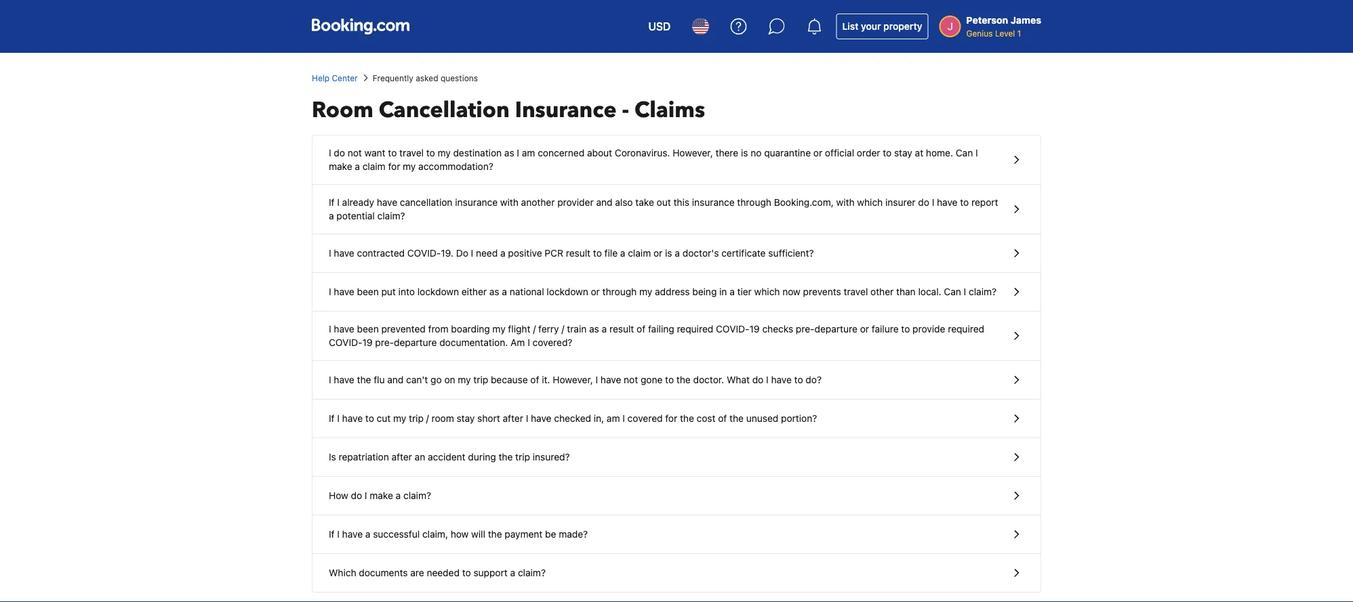 Task type: vqa. For each thing, say whether or not it's contained in the screenshot.
'flexible:'
no



Task type: describe. For each thing, give the bounding box(es) containing it.
your
[[861, 21, 881, 32]]

to right want
[[388, 148, 397, 159]]

/ inside if i have to cut my trip / room stay short after i have checked in, am i covered for the cost of the unused portion? button
[[426, 413, 429, 425]]

travel inside i do not want to travel to my destination as i am concerned about coronavirus. however, there is no quarantine or official order to stay at home. can i make a claim for my accommodation?
[[400, 148, 424, 159]]

list your property link
[[837, 14, 929, 39]]

train
[[567, 324, 587, 335]]

which documents are needed to support a claim? button
[[313, 555, 1041, 593]]

1 insurance from the left
[[455, 197, 498, 208]]

claim,
[[423, 529, 448, 541]]

being
[[693, 287, 717, 298]]

than
[[897, 287, 916, 298]]

doctor.
[[694, 375, 725, 386]]

i do not want to travel to my destination as i am concerned about coronavirus. however, there is no quarantine or official order to stay at home. can i make a claim for my accommodation?
[[329, 148, 978, 172]]

during
[[468, 452, 496, 463]]

destination
[[453, 148, 502, 159]]

accident
[[428, 452, 466, 463]]

the left doctor.
[[677, 375, 691, 386]]

about
[[587, 148, 613, 159]]

potential
[[337, 211, 375, 222]]

is repatriation after an accident during the trip insured? button
[[313, 439, 1041, 477]]

on
[[445, 375, 456, 386]]

if for if i already have cancellation insurance with another provider and also take out this insurance through booking.com, with which insurer do i have to report a potential claim?
[[329, 197, 335, 208]]

is for there
[[741, 148, 748, 159]]

and inside i have the flu and can't go on my trip because of it. however, i have not gone to the doctor. what do i have to do? button
[[388, 375, 404, 386]]

peterson
[[967, 15, 1009, 26]]

the left unused
[[730, 413, 744, 425]]

will
[[472, 529, 486, 541]]

1
[[1018, 28, 1022, 38]]

other
[[871, 287, 894, 298]]

in,
[[594, 413, 604, 425]]

do?
[[806, 375, 822, 386]]

address
[[655, 287, 690, 298]]

my up 'cancellation' on the top of the page
[[403, 161, 416, 172]]

covid- inside i have contracted covid-19. do i need a positive pcr result to file a claim or is a doctor's certificate sufficient? button
[[408, 248, 441, 259]]

i have contracted covid-19. do i need a positive pcr result to file a claim or is a doctor's certificate sufficient? button
[[313, 235, 1041, 273]]

national
[[510, 287, 544, 298]]

james
[[1011, 15, 1042, 26]]

already
[[342, 197, 374, 208]]

repatriation
[[339, 452, 389, 463]]

the left the flu
[[357, 375, 371, 386]]

a inside the if i already have cancellation insurance with another provider and also take out this insurance through booking.com, with which insurer do i have to report a potential claim?
[[329, 211, 334, 222]]

help center button
[[312, 72, 358, 84]]

to inside the which documents are needed to support a claim? button
[[462, 568, 471, 579]]

how
[[451, 529, 469, 541]]

frequently asked questions
[[373, 73, 478, 83]]

2 horizontal spatial covid-
[[716, 324, 750, 335]]

cut
[[377, 413, 391, 425]]

if i have to cut my trip / room stay short after i have checked in, am i covered for the cost of the unused portion?
[[329, 413, 818, 425]]

1 horizontal spatial departure
[[815, 324, 858, 335]]

for inside i do not want to travel to my destination as i am concerned about coronavirus. however, there is no quarantine or official order to stay at home. can i make a claim for my accommodation?
[[388, 161, 400, 172]]

0 vertical spatial result
[[566, 248, 591, 259]]

official
[[825, 148, 855, 159]]

insurance
[[515, 96, 617, 125]]

payment
[[505, 529, 543, 541]]

into
[[399, 287, 415, 298]]

if i have to cut my trip / room stay short after i have checked in, am i covered for the cost of the unused portion? button
[[313, 400, 1041, 439]]

my up the "accommodation?"
[[438, 148, 451, 159]]

can't
[[406, 375, 428, 386]]

boarding
[[451, 324, 490, 335]]

asked
[[416, 73, 439, 83]]

trip inside button
[[516, 452, 530, 463]]

0 horizontal spatial through
[[603, 287, 637, 298]]

my right on on the left bottom of page
[[458, 375, 471, 386]]

1 vertical spatial after
[[392, 452, 412, 463]]

make inside button
[[370, 491, 393, 502]]

have left contracted
[[334, 248, 355, 259]]

either
[[462, 287, 487, 298]]

help center
[[312, 73, 358, 83]]

file
[[605, 248, 618, 259]]

stay inside if i have to cut my trip / room stay short after i have checked in, am i covered for the cost of the unused portion? button
[[457, 413, 475, 425]]

now
[[783, 287, 801, 298]]

0 horizontal spatial pre-
[[375, 337, 394, 349]]

documents
[[359, 568, 408, 579]]

have left the flu
[[334, 375, 355, 386]]

made?
[[559, 529, 588, 541]]

peterson james genius level 1
[[967, 15, 1042, 38]]

booking.com,
[[774, 197, 834, 208]]

as inside i have been prevented from boarding my flight / ferry / train as a result of failing required covid-19 checks pre-departure or failure to provide required covid-19 pre-departure documentation. am i covered?
[[589, 324, 599, 335]]

accommodation?
[[419, 161, 494, 172]]

room cancellation insurance - claims
[[312, 96, 705, 125]]

quarantine
[[765, 148, 811, 159]]

it.
[[542, 375, 550, 386]]

claims
[[635, 96, 705, 125]]

claim inside i do not want to travel to my destination as i am concerned about coronavirus. however, there is no quarantine or official order to stay at home. can i make a claim for my accommodation?
[[363, 161, 386, 172]]

take
[[636, 197, 654, 208]]

do inside i do not want to travel to my destination as i am concerned about coronavirus. however, there is no quarantine or official order to stay at home. can i make a claim for my accommodation?
[[334, 148, 345, 159]]

in
[[720, 287, 727, 298]]

genius
[[967, 28, 993, 38]]

the inside button
[[488, 529, 502, 541]]

0 horizontal spatial covid-
[[329, 337, 363, 349]]

covered?
[[533, 337, 573, 349]]

usd button
[[640, 10, 679, 43]]

to inside the if i already have cancellation insurance with another provider and also take out this insurance through booking.com, with which insurer do i have to report a potential claim?
[[961, 197, 969, 208]]

or up i have been put into lockdown either as a national lockdown or through my address being in a tier which now prevents travel other than local. can i claim?
[[654, 248, 663, 259]]

my inside i have been prevented from boarding my flight / ferry / train as a result of failing required covid-19 checks pre-departure or failure to provide required covid-19 pre-departure documentation. am i covered?
[[493, 324, 506, 335]]

been for prevented
[[357, 324, 379, 335]]

1 vertical spatial of
[[531, 375, 539, 386]]

because
[[491, 375, 528, 386]]

am
[[511, 337, 525, 349]]

am inside i do not want to travel to my destination as i am concerned about coronavirus. however, there is no quarantine or official order to stay at home. can i make a claim for my accommodation?
[[522, 148, 535, 159]]

0 vertical spatial 19
[[750, 324, 760, 335]]

have left do?
[[772, 375, 792, 386]]

if i already have cancellation insurance with another provider and also take out this insurance through booking.com, with which insurer do i have to report a potential claim?
[[329, 197, 999, 222]]

documentation.
[[440, 337, 508, 349]]

doctor's
[[683, 248, 719, 259]]

2 with from the left
[[837, 197, 855, 208]]

usd
[[649, 20, 671, 33]]

list
[[843, 21, 859, 32]]

positive
[[508, 248, 542, 259]]

not inside i do not want to travel to my destination as i am concerned about coronavirus. however, there is no quarantine or official order to stay at home. can i make a claim for my accommodation?
[[348, 148, 362, 159]]

gone
[[641, 375, 663, 386]]

local.
[[919, 287, 942, 298]]

cost
[[697, 413, 716, 425]]

insurer
[[886, 197, 916, 208]]

i do not want to travel to my destination as i am concerned about coronavirus. however, there is no quarantine or official order to stay at home. can i make a claim for my accommodation? button
[[313, 136, 1041, 185]]

to inside i have contracted covid-19. do i need a positive pcr result to file a claim or is a doctor's certificate sufficient? button
[[593, 248, 602, 259]]

i have contracted covid-19. do i need a positive pcr result to file a claim or is a doctor's certificate sufficient?
[[329, 248, 814, 259]]

flight
[[508, 324, 531, 335]]

a right need
[[501, 248, 506, 259]]

been for put
[[357, 287, 379, 298]]

1 required from the left
[[677, 324, 714, 335]]

stay inside i do not want to travel to my destination as i am concerned about coronavirus. however, there is no quarantine or official order to stay at home. can i make a claim for my accommodation?
[[895, 148, 913, 159]]

0 horizontal spatial which
[[755, 287, 780, 298]]

frequently
[[373, 73, 414, 83]]

the right during
[[499, 452, 513, 463]]

another
[[521, 197, 555, 208]]

am inside button
[[607, 413, 620, 425]]

unused
[[747, 413, 779, 425]]

is for or
[[665, 248, 673, 259]]

a inside i have been prevented from boarding my flight / ferry / train as a result of failing required covid-19 checks pre-departure or failure to provide required covid-19 pre-departure documentation. am i covered?
[[602, 324, 607, 335]]

i have been put into lockdown either as a national lockdown or through my address being in a tier which now prevents travel other than local. can i claim? button
[[313, 273, 1041, 312]]



Task type: locate. For each thing, give the bounding box(es) containing it.
report
[[972, 197, 999, 208]]

departure down prevents
[[815, 324, 858, 335]]

1 horizontal spatial as
[[505, 148, 515, 159]]

0 horizontal spatial as
[[490, 287, 500, 298]]

after
[[503, 413, 524, 425], [392, 452, 412, 463]]

can inside button
[[944, 287, 962, 298]]

0 vertical spatial can
[[956, 148, 973, 159]]

to inside i have been prevented from boarding my flight / ferry / train as a result of failing required covid-19 checks pre-departure or failure to provide required covid-19 pre-departure documentation. am i covered?
[[902, 324, 910, 335]]

if inside the if i already have cancellation insurance with another provider and also take out this insurance through booking.com, with which insurer do i have to report a potential claim?
[[329, 197, 335, 208]]

insurance down the "accommodation?"
[[455, 197, 498, 208]]

to up the "accommodation?"
[[426, 148, 435, 159]]

0 horizontal spatial not
[[348, 148, 362, 159]]

trip inside if i have to cut my trip / room stay short after i have checked in, am i covered for the cost of the unused portion? button
[[409, 413, 424, 425]]

trip inside i have the flu and can't go on my trip because of it. however, i have not gone to the doctor. what do i have to do? button
[[474, 375, 488, 386]]

2 vertical spatial of
[[718, 413, 727, 425]]

1 with from the left
[[500, 197, 519, 208]]

as inside button
[[490, 287, 500, 298]]

of
[[637, 324, 646, 335], [531, 375, 539, 386], [718, 413, 727, 425]]

checked
[[554, 413, 591, 425]]

0 vertical spatial is
[[741, 148, 748, 159]]

to left cut
[[365, 413, 374, 425]]

successful
[[373, 529, 420, 541]]

to left do?
[[795, 375, 803, 386]]

however, left there on the top right
[[673, 148, 713, 159]]

result inside i have been prevented from boarding my flight / ferry / train as a result of failing required covid-19 checks pre-departure or failure to provide required covid-19 pre-departure documentation. am i covered?
[[610, 324, 634, 335]]

make up "successful"
[[370, 491, 393, 502]]

this
[[674, 197, 690, 208]]

and inside the if i already have cancellation insurance with another provider and also take out this insurance through booking.com, with which insurer do i have to report a potential claim?
[[597, 197, 613, 208]]

is
[[329, 452, 336, 463]]

are
[[411, 568, 424, 579]]

the right will
[[488, 529, 502, 541]]

0 horizontal spatial required
[[677, 324, 714, 335]]

stay left at
[[895, 148, 913, 159]]

i have the flu and can't go on my trip because of it. however, i have not gone to the doctor. what do i have to do? button
[[313, 362, 1041, 400]]

0 vertical spatial if
[[329, 197, 335, 208]]

covered
[[628, 413, 663, 425]]

1 vertical spatial which
[[755, 287, 780, 298]]

pre- right the checks
[[796, 324, 815, 335]]

trip left insured?
[[516, 452, 530, 463]]

have left prevented
[[334, 324, 355, 335]]

is repatriation after an accident during the trip insured?
[[329, 452, 570, 463]]

to right order
[[883, 148, 892, 159]]

been left prevented
[[357, 324, 379, 335]]

travel inside button
[[844, 287, 868, 298]]

been inside i have been prevented from boarding my flight / ferry / train as a result of failing required covid-19 checks pre-departure or failure to provide required covid-19 pre-departure documentation. am i covered?
[[357, 324, 379, 335]]

cancellation
[[400, 197, 453, 208]]

if i have a successful claim, how will the payment be made?
[[329, 529, 588, 541]]

0 horizontal spatial claim
[[363, 161, 386, 172]]

have up which
[[342, 529, 363, 541]]

a right support on the left bottom of page
[[510, 568, 516, 579]]

lockdown up train
[[547, 287, 589, 298]]

have inside button
[[342, 529, 363, 541]]

claim? down payment
[[518, 568, 546, 579]]

2 horizontal spatial of
[[718, 413, 727, 425]]

concerned
[[538, 148, 585, 159]]

0 horizontal spatial of
[[531, 375, 539, 386]]

ferry
[[539, 324, 559, 335]]

or down i have contracted covid-19. do i need a positive pcr result to file a claim or is a doctor's certificate sufficient?
[[591, 287, 600, 298]]

/ left train
[[562, 324, 565, 335]]

departure down prevented
[[394, 337, 437, 349]]

if down 'how' on the left of the page
[[329, 529, 335, 541]]

0 vertical spatial after
[[503, 413, 524, 425]]

/ left ferry
[[533, 324, 536, 335]]

through down file
[[603, 287, 637, 298]]

portion?
[[781, 413, 818, 425]]

my left the "address" at the top of the page
[[640, 287, 653, 298]]

through down no
[[738, 197, 772, 208]]

0 vertical spatial not
[[348, 148, 362, 159]]

1 vertical spatial for
[[666, 413, 678, 425]]

i have been prevented from boarding my flight / ferry / train as a result of failing required covid-19 checks pre-departure or failure to provide required covid-19 pre-departure documentation. am i covered?
[[329, 324, 985, 349]]

is left no
[[741, 148, 748, 159]]

2 required from the left
[[948, 324, 985, 335]]

a right in
[[730, 287, 735, 298]]

1 vertical spatial travel
[[844, 287, 868, 298]]

/ left room
[[426, 413, 429, 425]]

if
[[329, 197, 335, 208], [329, 413, 335, 425], [329, 529, 335, 541]]

as inside i do not want to travel to my destination as i am concerned about coronavirus. however, there is no quarantine or official order to stay at home. can i make a claim for my accommodation?
[[505, 148, 515, 159]]

1 vertical spatial 19
[[363, 337, 373, 349]]

do right what
[[753, 375, 764, 386]]

0 horizontal spatial trip
[[409, 413, 424, 425]]

result right pcr
[[566, 248, 591, 259]]

to inside if i have to cut my trip / room stay short after i have checked in, am i covered for the cost of the unused portion? button
[[365, 413, 374, 425]]

the left 'cost'
[[680, 413, 694, 425]]

trip left room
[[409, 413, 424, 425]]

1 vertical spatial if
[[329, 413, 335, 425]]

result
[[566, 248, 591, 259], [610, 324, 634, 335]]

however, inside button
[[553, 375, 593, 386]]

pcr
[[545, 248, 564, 259]]

which documents are needed to support a claim?
[[329, 568, 546, 579]]

claim? inside button
[[518, 568, 546, 579]]

failing
[[648, 324, 675, 335]]

travel right want
[[400, 148, 424, 159]]

through inside the if i already have cancellation insurance with another provider and also take out this insurance through booking.com, with which insurer do i have to report a potential claim?
[[738, 197, 772, 208]]

0 vertical spatial as
[[505, 148, 515, 159]]

is inside button
[[665, 248, 673, 259]]

1 horizontal spatial claim
[[628, 248, 651, 259]]

provider
[[558, 197, 594, 208]]

of left "it." at the left bottom of page
[[531, 375, 539, 386]]

with left another
[[500, 197, 519, 208]]

as right either
[[490, 287, 500, 298]]

which inside the if i already have cancellation insurance with another provider and also take out this insurance through booking.com, with which insurer do i have to report a potential claim?
[[858, 197, 883, 208]]

as right train
[[589, 324, 599, 335]]

pre- down prevented
[[375, 337, 394, 349]]

0 vertical spatial been
[[357, 287, 379, 298]]

a left "successful"
[[365, 529, 371, 541]]

to right gone
[[665, 375, 674, 386]]

a up "successful"
[[396, 491, 401, 502]]

can right home.
[[956, 148, 973, 159]]

to right "needed"
[[462, 568, 471, 579]]

19.
[[441, 248, 454, 259]]

0 horizontal spatial and
[[388, 375, 404, 386]]

stay right room
[[457, 413, 475, 425]]

1 if from the top
[[329, 197, 335, 208]]

also
[[615, 197, 633, 208]]

1 horizontal spatial of
[[637, 324, 646, 335]]

of inside i have been prevented from boarding my flight / ferry / train as a result of failing required covid-19 checks pre-departure or failure to provide required covid-19 pre-departure documentation. am i covered?
[[637, 324, 646, 335]]

for up 'cancellation' on the top of the page
[[388, 161, 400, 172]]

0 vertical spatial however,
[[673, 148, 713, 159]]

support
[[474, 568, 508, 579]]

a
[[355, 161, 360, 172], [329, 211, 334, 222], [501, 248, 506, 259], [621, 248, 626, 259], [675, 248, 680, 259], [502, 287, 507, 298], [730, 287, 735, 298], [602, 324, 607, 335], [396, 491, 401, 502], [365, 529, 371, 541], [510, 568, 516, 579]]

not inside button
[[624, 375, 638, 386]]

have right "already"
[[377, 197, 398, 208]]

0 horizontal spatial departure
[[394, 337, 437, 349]]

however, inside i do not want to travel to my destination as i am concerned about coronavirus. however, there is no quarantine or official order to stay at home. can i make a claim for my accommodation?
[[673, 148, 713, 159]]

travel left other
[[844, 287, 868, 298]]

have
[[377, 197, 398, 208], [937, 197, 958, 208], [334, 248, 355, 259], [334, 287, 355, 298], [334, 324, 355, 335], [334, 375, 355, 386], [601, 375, 622, 386], [772, 375, 792, 386], [342, 413, 363, 425], [531, 413, 552, 425], [342, 529, 363, 541]]

1 vertical spatial claim
[[628, 248, 651, 259]]

of right 'cost'
[[718, 413, 727, 425]]

been inside i have been put into lockdown either as a national lockdown or through my address being in a tier which now prevents travel other than local. can i claim? button
[[357, 287, 379, 298]]

3 if from the top
[[329, 529, 335, 541]]

or inside i do not want to travel to my destination as i am concerned about coronavirus. however, there is no quarantine or official order to stay at home. can i make a claim for my accommodation?
[[814, 148, 823, 159]]

1 horizontal spatial result
[[610, 324, 634, 335]]

room
[[312, 96, 374, 125]]

claim? inside the if i already have cancellation insurance with another provider and also take out this insurance through booking.com, with which insurer do i have to report a potential claim?
[[378, 211, 405, 222]]

if for if i have to cut my trip / room stay short after i have checked in, am i covered for the cost of the unused portion?
[[329, 413, 335, 425]]

after right short
[[503, 413, 524, 425]]

stay
[[895, 148, 913, 159], [457, 413, 475, 425]]

0 horizontal spatial 19
[[363, 337, 373, 349]]

my inside button
[[640, 287, 653, 298]]

am right in,
[[607, 413, 620, 425]]

2 lockdown from the left
[[547, 287, 589, 298]]

of left "failing"
[[637, 324, 646, 335]]

claim? inside button
[[404, 491, 431, 502]]

0 vertical spatial stay
[[895, 148, 913, 159]]

0 vertical spatial covid-
[[408, 248, 441, 259]]

1 horizontal spatial and
[[597, 197, 613, 208]]

1 vertical spatial as
[[490, 287, 500, 298]]

how
[[329, 491, 348, 502]]

1 vertical spatial trip
[[409, 413, 424, 425]]

for right covered
[[666, 413, 678, 425]]

if left "already"
[[329, 197, 335, 208]]

or inside button
[[591, 287, 600, 298]]

have left report
[[937, 197, 958, 208]]

if inside button
[[329, 529, 335, 541]]

lockdown right into
[[418, 287, 459, 298]]

0 vertical spatial pre-
[[796, 324, 815, 335]]

if up is
[[329, 413, 335, 425]]

a right file
[[621, 248, 626, 259]]

be
[[545, 529, 556, 541]]

been
[[357, 287, 379, 298], [357, 324, 379, 335]]

not left gone
[[624, 375, 638, 386]]

as right destination
[[505, 148, 515, 159]]

which left insurer
[[858, 197, 883, 208]]

been left put
[[357, 287, 379, 298]]

0 vertical spatial travel
[[400, 148, 424, 159]]

a left potential
[[329, 211, 334, 222]]

for inside button
[[666, 413, 678, 425]]

am left concerned
[[522, 148, 535, 159]]

order
[[857, 148, 881, 159]]

1 vertical spatial covid-
[[716, 324, 750, 335]]

0 horizontal spatial make
[[329, 161, 352, 172]]

failure
[[872, 324, 899, 335]]

is inside i do not want to travel to my destination as i am concerned about coronavirus. however, there is no quarantine or official order to stay at home. can i make a claim for my accommodation?
[[741, 148, 748, 159]]

2 if from the top
[[329, 413, 335, 425]]

have left checked
[[531, 413, 552, 425]]

1 horizontal spatial travel
[[844, 287, 868, 298]]

0 vertical spatial of
[[637, 324, 646, 335]]

0 vertical spatial and
[[597, 197, 613, 208]]

can inside i do not want to travel to my destination as i am concerned about coronavirus. however, there is no quarantine or official order to stay at home. can i make a claim for my accommodation?
[[956, 148, 973, 159]]

or left official
[[814, 148, 823, 159]]

if i have a successful claim, how will the payment be made? button
[[313, 516, 1041, 555]]

want
[[365, 148, 386, 159]]

tier
[[738, 287, 752, 298]]

after left an
[[392, 452, 412, 463]]

do inside button
[[753, 375, 764, 386]]

2 horizontal spatial as
[[589, 324, 599, 335]]

0 horizontal spatial for
[[388, 161, 400, 172]]

there
[[716, 148, 739, 159]]

have left cut
[[342, 413, 363, 425]]

required
[[677, 324, 714, 335], [948, 324, 985, 335]]

have up in,
[[601, 375, 622, 386]]

and
[[597, 197, 613, 208], [388, 375, 404, 386]]

home.
[[926, 148, 954, 159]]

1 vertical spatial can
[[944, 287, 962, 298]]

checks
[[763, 324, 794, 335]]

help
[[312, 73, 330, 83]]

1 horizontal spatial make
[[370, 491, 393, 502]]

or inside i have been prevented from boarding my flight / ferry / train as a result of failing required covid-19 checks pre-departure or failure to provide required covid-19 pre-departure documentation. am i covered?
[[861, 324, 870, 335]]

how do i make a claim?
[[329, 491, 431, 502]]

required right "failing"
[[677, 324, 714, 335]]

a left national at the left top of page
[[502, 287, 507, 298]]

0 horizontal spatial after
[[392, 452, 412, 463]]

1 vertical spatial pre-
[[375, 337, 394, 349]]

2 insurance from the left
[[692, 197, 735, 208]]

-
[[622, 96, 629, 125]]

1 horizontal spatial not
[[624, 375, 638, 386]]

my left "flight"
[[493, 324, 506, 335]]

insured?
[[533, 452, 570, 463]]

1 horizontal spatial insurance
[[692, 197, 735, 208]]

make
[[329, 161, 352, 172], [370, 491, 393, 502]]

1 horizontal spatial covid-
[[408, 248, 441, 259]]

what
[[727, 375, 750, 386]]

to left report
[[961, 197, 969, 208]]

a inside i do not want to travel to my destination as i am concerned about coronavirus. however, there is no quarantine or official order to stay at home. can i make a claim for my accommodation?
[[355, 161, 360, 172]]

1 horizontal spatial through
[[738, 197, 772, 208]]

1 vertical spatial and
[[388, 375, 404, 386]]

claim
[[363, 161, 386, 172], [628, 248, 651, 259]]

1 vertical spatial through
[[603, 287, 637, 298]]

level
[[996, 28, 1016, 38]]

claim?
[[378, 211, 405, 222], [969, 287, 997, 298], [404, 491, 431, 502], [518, 568, 546, 579]]

1 horizontal spatial which
[[858, 197, 883, 208]]

2 horizontal spatial trip
[[516, 452, 530, 463]]

if inside button
[[329, 413, 335, 425]]

insurance right this
[[692, 197, 735, 208]]

0 vertical spatial trip
[[474, 375, 488, 386]]

0 horizontal spatial is
[[665, 248, 673, 259]]

1 horizontal spatial lockdown
[[547, 287, 589, 298]]

1 horizontal spatial pre-
[[796, 324, 815, 335]]

0 horizontal spatial travel
[[400, 148, 424, 159]]

claim inside i have contracted covid-19. do i need a positive pcr result to file a claim or is a doctor's certificate sufficient? button
[[628, 248, 651, 259]]

trip left because
[[474, 375, 488, 386]]

certificate
[[722, 248, 766, 259]]

0 horizontal spatial stay
[[457, 413, 475, 425]]

0 horizontal spatial lockdown
[[418, 287, 459, 298]]

not left want
[[348, 148, 362, 159]]

which
[[858, 197, 883, 208], [755, 287, 780, 298]]

i
[[329, 148, 331, 159], [517, 148, 520, 159], [976, 148, 978, 159], [337, 197, 340, 208], [932, 197, 935, 208], [329, 248, 331, 259], [471, 248, 474, 259], [329, 287, 331, 298], [964, 287, 967, 298], [329, 324, 331, 335], [528, 337, 530, 349], [329, 375, 331, 386], [596, 375, 598, 386], [767, 375, 769, 386], [337, 413, 340, 425], [526, 413, 529, 425], [623, 413, 625, 425], [365, 491, 367, 502], [337, 529, 340, 541]]

1 horizontal spatial for
[[666, 413, 678, 425]]

required right the provide
[[948, 324, 985, 335]]

can
[[956, 148, 973, 159], [944, 287, 962, 298]]

1 vertical spatial stay
[[457, 413, 475, 425]]

0 vertical spatial make
[[329, 161, 352, 172]]

1 horizontal spatial 19
[[750, 324, 760, 335]]

1 horizontal spatial /
[[533, 324, 536, 335]]

2 horizontal spatial /
[[562, 324, 565, 335]]

2 been from the top
[[357, 324, 379, 335]]

lockdown
[[418, 287, 459, 298], [547, 287, 589, 298]]

an
[[415, 452, 425, 463]]

list your property
[[843, 21, 923, 32]]

make inside i do not want to travel to my destination as i am concerned about coronavirus. however, there is no quarantine or official order to stay at home. can i make a claim for my accommodation?
[[329, 161, 352, 172]]

go
[[431, 375, 442, 386]]

to right failure
[[902, 324, 910, 335]]

or
[[814, 148, 823, 159], [654, 248, 663, 259], [591, 287, 600, 298], [861, 324, 870, 335]]

1 vertical spatial not
[[624, 375, 638, 386]]

from
[[428, 324, 449, 335]]

if i already have cancellation insurance with another provider and also take out this insurance through booking.com, with which insurer do i have to report a potential claim? button
[[313, 185, 1041, 235]]

a left "doctor's"
[[675, 248, 680, 259]]

0 horizontal spatial with
[[500, 197, 519, 208]]

1 horizontal spatial is
[[741, 148, 748, 159]]

1 vertical spatial however,
[[553, 375, 593, 386]]

cancellation
[[379, 96, 510, 125]]

do left want
[[334, 148, 345, 159]]

have left put
[[334, 287, 355, 298]]

no
[[751, 148, 762, 159]]

if for if i have a successful claim, how will the payment be made?
[[329, 529, 335, 541]]

claim? right potential
[[378, 211, 405, 222]]

0 horizontal spatial am
[[522, 148, 535, 159]]

insurance
[[455, 197, 498, 208], [692, 197, 735, 208]]

1 horizontal spatial am
[[607, 413, 620, 425]]

booking.com online hotel reservations image
[[312, 18, 410, 35]]

1 vertical spatial make
[[370, 491, 393, 502]]

travel
[[400, 148, 424, 159], [844, 287, 868, 298]]

1 vertical spatial departure
[[394, 337, 437, 349]]

room
[[432, 413, 454, 425]]

do inside the how do i make a claim? button
[[351, 491, 362, 502]]

1 vertical spatial result
[[610, 324, 634, 335]]

however, right "it." at the left bottom of page
[[553, 375, 593, 386]]

0 horizontal spatial insurance
[[455, 197, 498, 208]]

1 horizontal spatial however,
[[673, 148, 713, 159]]

1 horizontal spatial with
[[837, 197, 855, 208]]

0 vertical spatial claim
[[363, 161, 386, 172]]

prevented
[[382, 324, 426, 335]]

with right booking.com,
[[837, 197, 855, 208]]

needed
[[427, 568, 460, 579]]

however,
[[673, 148, 713, 159], [553, 375, 593, 386]]

2 vertical spatial trip
[[516, 452, 530, 463]]

1 horizontal spatial after
[[503, 413, 524, 425]]

a right train
[[602, 324, 607, 335]]

0 vertical spatial am
[[522, 148, 535, 159]]

contracted
[[357, 248, 405, 259]]

can right local.
[[944, 287, 962, 298]]

1 vertical spatial am
[[607, 413, 620, 425]]

claim? right local.
[[969, 287, 997, 298]]

0 horizontal spatial result
[[566, 248, 591, 259]]

0 vertical spatial departure
[[815, 324, 858, 335]]

have inside i have been prevented from boarding my flight / ferry / train as a result of failing required covid-19 checks pre-departure or failure to provide required covid-19 pre-departure documentation. am i covered?
[[334, 324, 355, 335]]

1 been from the top
[[357, 287, 379, 298]]

1 horizontal spatial trip
[[474, 375, 488, 386]]

prevents
[[803, 287, 842, 298]]

2 vertical spatial as
[[589, 324, 599, 335]]

which right the tier
[[755, 287, 780, 298]]

1 lockdown from the left
[[418, 287, 459, 298]]

claim down want
[[363, 161, 386, 172]]

do inside the if i already have cancellation insurance with another provider and also take out this insurance through booking.com, with which insurer do i have to report a potential claim?
[[919, 197, 930, 208]]

1 vertical spatial is
[[665, 248, 673, 259]]

1 horizontal spatial required
[[948, 324, 985, 335]]

my right cut
[[393, 413, 406, 425]]

2 vertical spatial if
[[329, 529, 335, 541]]

claim right file
[[628, 248, 651, 259]]

as
[[505, 148, 515, 159], [490, 287, 500, 298], [589, 324, 599, 335]]

do right insurer
[[919, 197, 930, 208]]

coronavirus.
[[615, 148, 670, 159]]



